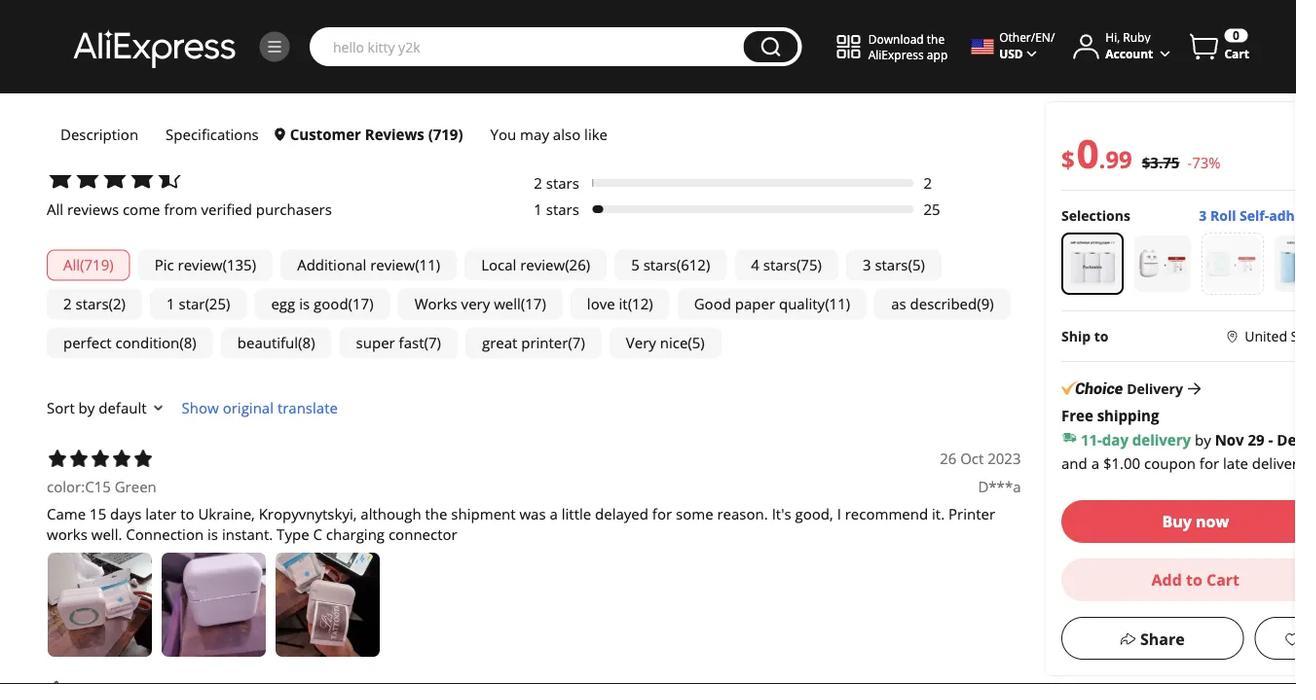 Task type: describe. For each thing, give the bounding box(es) containing it.
stars for 1 stars
[[546, 200, 579, 220]]

delayed
[[595, 505, 649, 525]]

color:c15
[[47, 477, 111, 497]]

very
[[626, 333, 656, 353]]

coupon
[[1144, 453, 1196, 473]]

( for pic review ( 135 )
[[223, 256, 227, 276]]

0 vertical spatial is
[[299, 295, 310, 314]]

translate
[[277, 398, 338, 418]]

1 horizontal spatial 11
[[829, 295, 846, 314]]

to inside came 15 days later to ukraine, kropyvnytskyi, although the shipment was a little delayed for some reason. it's good, i recommend it. printer works well. connection is instant. type c charging connector
[[180, 505, 194, 525]]

( for super fast ( 7 )
[[424, 333, 428, 353]]

add to cart button
[[1061, 559, 1296, 602]]

) up 2 stars ( 2 )
[[109, 256, 114, 276]]

( for love it ( 12 )
[[628, 295, 632, 314]]

as described ( 9 )
[[891, 295, 994, 314]]

the inside download the aliexpress app
[[927, 30, 945, 47]]

app
[[927, 46, 948, 62]]

- for 0
[[1187, 152, 1192, 172]]

) for 2 stars ( 2 )
[[121, 295, 126, 314]]

3 for 3 roll self-adhe
[[1199, 206, 1207, 225]]

good
[[694, 295, 731, 314]]

stars for 5 stars ( 612 )
[[643, 256, 677, 276]]

and a $1.00 coupon for late deliver
[[1061, 453, 1296, 473]]

other/ en /
[[1000, 29, 1055, 45]]

/
[[1051, 29, 1055, 45]]

c
[[313, 525, 322, 545]]

united
[[1245, 327, 1287, 346]]

buyer
[[1061, 555, 1101, 575]]

green
[[115, 477, 157, 497]]

( for 1 star ( 25 )
[[205, 295, 209, 314]]

all reviews come from verified purchasers
[[47, 200, 332, 220]]

additional
[[297, 256, 367, 276]]

good
[[314, 295, 348, 314]]

) for great printer ( 7 )
[[581, 333, 585, 353]]

0 horizontal spatial 0
[[1076, 126, 1099, 179]]

specifications
[[166, 124, 259, 144]]

you may also like link
[[477, 116, 625, 153]]

good paper quality ( 11 )
[[694, 295, 851, 314]]

aliexpress
[[869, 46, 924, 62]]

shipment
[[451, 505, 516, 525]]

( for very nice ( 5 )
[[688, 333, 692, 353]]

9 for 0
[[1105, 143, 1119, 175]]

ruby
[[1123, 29, 1151, 45]]

9 for described
[[981, 295, 990, 314]]

) for perfect condition ( 8 )
[[192, 333, 197, 353]]

ship
[[1061, 327, 1090, 346]]

3 for 3 stars ( 5 )
[[863, 256, 871, 276]]

) down egg is good ( 17 )
[[311, 333, 315, 353]]

1sqid_b image
[[266, 38, 283, 56]]

add
[[1151, 570, 1182, 591]]

1 vertical spatial reviews
[[365, 124, 424, 144]]

purchasers
[[256, 200, 332, 220]]

2 · from the left
[[1290, 535, 1294, 555]]

5 stars ( 612 )
[[631, 256, 710, 276]]

additional review ( 11 )
[[297, 256, 440, 276]]

great
[[482, 333, 518, 353]]

15
[[90, 505, 106, 525]]

0 inside 0 cart
[[1233, 27, 1240, 43]]

4 stars
[[534, 121, 579, 141]]

now
[[1196, 511, 1229, 532]]

hi,
[[1106, 29, 1120, 45]]

love it ( 12 )
[[587, 295, 653, 314]]

( for perfect condition ( 8 )
[[180, 333, 184, 353]]

1 horizontal spatial (719)
[[428, 124, 463, 144]]

works
[[47, 525, 88, 545]]

self-
[[1240, 206, 1269, 225]]

reason.
[[717, 505, 768, 525]]

) right quality
[[846, 295, 851, 314]]

29
[[1248, 430, 1264, 450]]

1 for 1 stars
[[534, 200, 542, 220]]

from
[[164, 200, 197, 220]]

4 stars ( 75 )
[[751, 256, 822, 276]]

17 for good
[[353, 295, 369, 314]]

a inside came 15 days later to ukraine, kropyvnytskyi, although the shipment was a little delayed for some reason. it's good, i recommend it. printer works well. connection is instant. type c charging connector
[[550, 505, 558, 525]]

super
[[356, 333, 395, 353]]

0 vertical spatial 25
[[924, 200, 941, 220]]

described
[[910, 295, 977, 314]]

) for 4 stars ( 75 )
[[818, 256, 822, 276]]

) for 5 stars ( 612 )
[[706, 256, 710, 276]]

( for 4 stars ( 75 )
[[797, 256, 801, 276]]

9 right .
[[1119, 143, 1132, 175]]

other/
[[1000, 29, 1036, 45]]

charging
[[326, 525, 385, 545]]

( for great printer ( 7 )
[[568, 333, 573, 353]]

73%
[[1192, 152, 1221, 172]]

condition
[[115, 333, 180, 353]]

oct
[[961, 449, 984, 469]]

135
[[227, 256, 252, 276]]

kropyvnytskyi,
[[259, 505, 357, 525]]

0 horizontal spatial reviews
[[147, 23, 226, 50]]

stars for 4 stars
[[546, 121, 579, 141]]

type
[[277, 525, 309, 545]]

$ 0 . 9 9 $3.75 -73%
[[1061, 126, 1221, 179]]

little
[[562, 505, 591, 525]]

( for additional review ( 11 )
[[415, 256, 419, 276]]

love
[[587, 295, 615, 314]]

$1.00
[[1103, 453, 1140, 473]]

2 for 2 stars
[[534, 173, 542, 193]]

1 for 1 star ( 25 )
[[167, 295, 175, 314]]

some
[[676, 505, 714, 525]]

fast
[[399, 333, 424, 353]]

) down additional review ( 11 )
[[369, 295, 374, 314]]

sort by default
[[47, 398, 147, 418]]

1 horizontal spatial customer reviews (719)
[[290, 124, 463, 144]]

0 vertical spatial customer
[[47, 23, 142, 50]]

1 horizontal spatial by
[[1195, 430, 1211, 450]]

0 vertical spatial cart
[[1225, 46, 1250, 62]]

0 horizontal spatial 25
[[209, 295, 226, 314]]

description link
[[47, 116, 152, 153]]

612
[[681, 256, 706, 276]]

) for as described ( 9 )
[[990, 295, 994, 314]]

as
[[891, 295, 907, 314]]

pic
[[155, 256, 174, 276]]

1 8 from the left
[[184, 333, 192, 353]]

( for 2 stars ( 2 )
[[109, 295, 113, 314]]

.
[[1099, 143, 1105, 175]]

1 · from the left
[[1149, 535, 1153, 555]]

is inside came 15 days later to ukraine, kropyvnytskyi, although the shipment was a little delayed for some reason. it's good, i recommend it. printer works well. connection is instant. type c charging connector
[[208, 525, 218, 545]]

hi, ruby
[[1106, 29, 1151, 45]]

works very well ( 17 )
[[415, 295, 546, 314]]

2 for 2 stars ( 2 )
[[63, 295, 72, 314]]

delivery
[[1127, 380, 1183, 398]]

perfect condition ( 8 )
[[63, 333, 197, 353]]

service
[[1127, 509, 1179, 529]]

i
[[837, 505, 841, 525]]



Task type: locate. For each thing, give the bounding box(es) containing it.
account
[[1106, 45, 1154, 61]]

17 for well
[[525, 295, 542, 314]]

protection
[[1105, 555, 1176, 575]]

11
[[419, 256, 436, 276], [829, 295, 846, 314]]

75
[[801, 256, 818, 276]]

1 vertical spatial 11
[[829, 295, 846, 314]]

17
[[353, 295, 369, 314], [525, 295, 542, 314]]

1 17 from the left
[[353, 295, 369, 314]]

11 right quality
[[829, 295, 846, 314]]

2 horizontal spatial to
[[1186, 570, 1202, 591]]

7
[[428, 333, 437, 353], [573, 333, 581, 353]]

0 vertical spatial by
[[79, 398, 95, 418]]

1 vertical spatial 3
[[863, 256, 871, 276]]

printer
[[949, 505, 995, 525]]

1 horizontal spatial -
[[1268, 430, 1273, 450]]

0 horizontal spatial 1
[[167, 295, 175, 314]]

1 left the pieces
[[1061, 666, 1069, 684]]

0 vertical spatial 3
[[1199, 206, 1207, 225]]

for inside came 15 days later to ukraine, kropyvnytskyi, although the shipment was a little delayed for some reason. it's good, i recommend it. printer works well. connection is instant. type c charging connector
[[652, 505, 672, 525]]

1 vertical spatial to
[[180, 505, 194, 525]]

2 free from the top
[[1061, 535, 1091, 555]]

customer reviews (719) link
[[272, 116, 477, 153]]

1 vertical spatial customer
[[290, 124, 361, 144]]

0 horizontal spatial (719)
[[231, 23, 278, 50]]

1 vertical spatial 4
[[751, 256, 760, 276]]

- right $3.75
[[1187, 152, 1192, 172]]

0 vertical spatial 4
[[534, 121, 542, 141]]

free up 11-
[[1061, 406, 1093, 426]]

0 horizontal spatial -
[[1187, 152, 1192, 172]]

returns
[[1095, 535, 1145, 555]]

0 horizontal spatial 8
[[184, 333, 192, 353]]

0 vertical spatial 0
[[1233, 27, 1240, 43]]

1 horizontal spatial reviews
[[365, 124, 424, 144]]

original
[[223, 398, 274, 418]]

2 up 1 stars
[[534, 173, 542, 193]]

25 up 3 stars ( 5 )
[[924, 200, 941, 220]]

description
[[60, 124, 138, 144]]

) right well
[[542, 295, 546, 314]]

1 vertical spatial the
[[425, 505, 448, 525]]

although
[[361, 505, 421, 525]]

s
[[1291, 327, 1296, 346]]

stars for 2 stars ( 2 )
[[75, 295, 109, 314]]

buy
[[1162, 511, 1192, 532]]

it's
[[772, 505, 792, 525]]

guarantee
[[1216, 535, 1286, 555]]

3
[[1199, 206, 1207, 225], [863, 256, 871, 276]]

1 horizontal spatial the
[[927, 30, 945, 47]]

1 free from the top
[[1061, 406, 1093, 426]]

0 vertical spatial (719)
[[231, 23, 278, 50]]

) right fast
[[437, 333, 441, 353]]

to for add to cart
[[1186, 570, 1202, 591]]

( for local review ( 26 )
[[565, 256, 569, 276]]

1 vertical spatial free
[[1061, 535, 1091, 555]]

stars for 4 stars ( 75 )
[[763, 256, 797, 276]]

1 horizontal spatial 5
[[692, 333, 701, 353]]

0 horizontal spatial customer reviews (719)
[[47, 23, 278, 50]]

1 vertical spatial by
[[1195, 430, 1211, 450]]

per
[[1168, 666, 1189, 684]]

1 vertical spatial 1
[[167, 295, 175, 314]]

( for 5 stars ( 612 )
[[677, 256, 681, 276]]

) up the good
[[706, 256, 710, 276]]

7 for super fast ( 7 )
[[428, 333, 437, 353]]

) right star
[[226, 295, 230, 314]]

0 vertical spatial -
[[1187, 152, 1192, 172]]

nice
[[660, 333, 688, 353]]

free inside free returns · on-time guarantee · buyer protection
[[1061, 535, 1091, 555]]

like
[[585, 124, 608, 144]]

7 for great printer ( 7 )
[[573, 333, 581, 353]]

2 for 2
[[924, 173, 932, 193]]

1 horizontal spatial a
[[1091, 453, 1099, 473]]

0 horizontal spatial customer
[[47, 23, 142, 50]]

0 horizontal spatial by
[[79, 398, 95, 418]]

0 horizontal spatial 5
[[631, 256, 640, 276]]

d***a
[[978, 477, 1021, 497]]

2 8 from the left
[[302, 333, 311, 353]]

11 up works
[[419, 256, 436, 276]]

) for 3 stars ( 5 )
[[921, 256, 925, 276]]

1 vertical spatial all
[[63, 256, 80, 276]]

at
[[1116, 666, 1129, 684]]

egg
[[271, 295, 295, 314]]

) right nice
[[701, 333, 705, 353]]

( for as described ( 9 )
[[977, 295, 981, 314]]

free for free shipping
[[1061, 406, 1093, 426]]

share
[[1140, 629, 1185, 650]]

9 right $
[[1105, 143, 1119, 175]]

) up 'perfect condition ( 8 )'
[[121, 295, 126, 314]]

5 for 3 stars ( 5 )
[[913, 256, 921, 276]]

) down the verified
[[252, 256, 256, 276]]

for left the late
[[1199, 453, 1219, 473]]

2 17 from the left
[[525, 295, 542, 314]]

to right later
[[180, 505, 194, 525]]

you may also like
[[490, 124, 612, 144]]

2 horizontal spatial review
[[520, 256, 565, 276]]

4.7
[[47, 81, 130, 160]]

customer
[[47, 23, 142, 50], [290, 124, 361, 144]]

well.
[[91, 525, 122, 545]]

) up works
[[436, 256, 440, 276]]

0 cart
[[1225, 27, 1250, 62]]

color:c15 green
[[47, 477, 157, 497]]

0 vertical spatial 26
[[569, 256, 586, 276]]

free for free returns · on-time guarantee · buyer protection
[[1061, 535, 1091, 555]]

4 for 4 stars
[[534, 121, 542, 141]]

) up quality
[[818, 256, 822, 276]]

pic review ( 135 )
[[155, 256, 256, 276]]

beautiful ( 8 )
[[237, 333, 315, 353]]

usd
[[1000, 45, 1023, 61]]

0 vertical spatial to
[[1094, 327, 1108, 346]]

-
[[1187, 152, 1192, 172], [1268, 430, 1273, 450]]

1 vertical spatial customer reviews (719)
[[290, 124, 463, 144]]

0 horizontal spatial 7
[[428, 333, 437, 353]]

1 horizontal spatial 1
[[534, 200, 542, 220]]

to inside button
[[1186, 570, 1202, 591]]

0 horizontal spatial 4
[[534, 121, 542, 141]]

1 review from the left
[[178, 256, 223, 276]]

- right 29 on the right
[[1268, 430, 1273, 450]]

0 horizontal spatial ·
[[1149, 535, 1153, 555]]

1 for 1 pieces at most per customer
[[1061, 666, 1069, 684]]

all for all ( 719 )
[[63, 256, 80, 276]]

all for all reviews come from verified purchasers
[[47, 200, 63, 220]]

by left "nov"
[[1195, 430, 1211, 450]]

a right was
[[550, 505, 558, 525]]

to for ship to
[[1094, 327, 1108, 346]]

) up love
[[586, 256, 590, 276]]

- inside $ 0 . 9 9 $3.75 -73%
[[1187, 152, 1192, 172]]

1 left star
[[167, 295, 175, 314]]

delivery
[[1132, 430, 1191, 450]]

) down star
[[192, 333, 197, 353]]

1
[[534, 200, 542, 220], [167, 295, 175, 314], [1061, 666, 1069, 684]]

1 horizontal spatial ·
[[1290, 535, 1294, 555]]

0 vertical spatial 1
[[534, 200, 542, 220]]

4 left also
[[534, 121, 542, 141]]

cart inside add to cart button
[[1206, 570, 1239, 591]]

) right printer on the left of page
[[581, 333, 585, 353]]

0 horizontal spatial the
[[425, 505, 448, 525]]

the right 'download'
[[927, 30, 945, 47]]

12
[[632, 295, 649, 314]]

printer
[[521, 333, 568, 353]]

the right although
[[425, 505, 448, 525]]

0 vertical spatial the
[[927, 30, 945, 47]]

7 right printer on the left of page
[[573, 333, 581, 353]]

) for local review ( 26 )
[[586, 256, 590, 276]]

0 horizontal spatial 17
[[353, 295, 369, 314]]

7 right fast
[[428, 333, 437, 353]]

3 stars ( 5 )
[[863, 256, 925, 276]]

25 right star
[[209, 295, 226, 314]]

4 for 4 stars ( 75 )
[[751, 256, 760, 276]]

0 horizontal spatial review
[[178, 256, 223, 276]]

( for 3 stars ( 5 )
[[908, 256, 913, 276]]

sort
[[47, 398, 75, 418]]

1 horizontal spatial 4
[[751, 256, 760, 276]]

2023
[[988, 449, 1021, 469]]

hello kitty y2k text field
[[323, 37, 734, 56]]

review for additional review
[[370, 256, 415, 276]]

8 right "beautiful"
[[302, 333, 311, 353]]

review up works
[[370, 256, 415, 276]]

1 horizontal spatial 0
[[1233, 27, 1240, 43]]

17 right well
[[525, 295, 542, 314]]

1 star ( 25 )
[[167, 295, 230, 314]]

it
[[619, 295, 628, 314]]

2 up 3 stars ( 5 )
[[924, 173, 932, 193]]

show
[[182, 398, 219, 418]]

$3.75
[[1142, 152, 1179, 172]]

free left returns
[[1061, 535, 1091, 555]]

1 horizontal spatial 25
[[924, 200, 941, 220]]

local
[[481, 256, 517, 276]]

may
[[520, 124, 549, 144]]

) for additional review ( 11 )
[[436, 256, 440, 276]]

2 review from the left
[[370, 256, 415, 276]]

9 right described
[[981, 295, 990, 314]]

· right the guarantee
[[1290, 535, 1294, 555]]

1 vertical spatial is
[[208, 525, 218, 545]]

all left reviews
[[47, 200, 63, 220]]

0 horizontal spatial 11
[[419, 256, 436, 276]]

review for local review
[[520, 256, 565, 276]]

17 right "good"
[[353, 295, 369, 314]]

1 horizontal spatial is
[[299, 295, 310, 314]]

None button
[[744, 31, 798, 62]]

by right 'sort'
[[79, 398, 95, 418]]

buy now button
[[1061, 501, 1296, 544]]

by
[[79, 398, 95, 418], [1195, 430, 1211, 450]]

came
[[47, 505, 86, 525]]

3 left roll
[[1199, 206, 1207, 225]]

0 vertical spatial a
[[1091, 453, 1099, 473]]

1 vertical spatial -
[[1268, 430, 1273, 450]]

1 horizontal spatial 7
[[573, 333, 581, 353]]

26 oct 2023
[[940, 449, 1021, 469]]

0 horizontal spatial is
[[208, 525, 218, 545]]

9
[[1105, 143, 1119, 175], [1119, 143, 1132, 175], [981, 295, 990, 314]]

1 vertical spatial (719)
[[428, 124, 463, 144]]

0 vertical spatial customer reviews (719)
[[47, 23, 278, 50]]

26
[[569, 256, 586, 276], [940, 449, 957, 469]]

11-day delivery by nov 29 - dec
[[1081, 430, 1296, 450]]

0
[[1233, 27, 1240, 43], [1076, 126, 1099, 179]]

the inside came 15 days later to ukraine, kropyvnytskyi, although the shipment was a little delayed for some reason. it's good, i recommend it. printer works well. connection is instant. type c charging connector
[[425, 505, 448, 525]]

2 vertical spatial to
[[1186, 570, 1202, 591]]

and
[[1061, 453, 1087, 473]]

1 horizontal spatial 17
[[525, 295, 542, 314]]

1 vertical spatial 26
[[940, 449, 957, 469]]

(719)
[[231, 23, 278, 50], [428, 124, 463, 144]]

5 up as described ( 9 )
[[913, 256, 921, 276]]

8 down star
[[184, 333, 192, 353]]

recommend
[[845, 505, 928, 525]]

reviews
[[67, 200, 119, 220]]

review right the pic
[[178, 256, 223, 276]]

is
[[299, 295, 310, 314], [208, 525, 218, 545]]

you
[[490, 124, 516, 144]]

1 horizontal spatial 26
[[940, 449, 957, 469]]

stars for 3 stars ( 5 )
[[875, 256, 908, 276]]

on-
[[1157, 535, 1182, 555]]

) for 1 star ( 25 )
[[226, 295, 230, 314]]

perfect
[[63, 333, 112, 353]]

1 vertical spatial for
[[652, 505, 672, 525]]

connection
[[126, 525, 204, 545]]

1 down 2 stars
[[534, 200, 542, 220]]

0 horizontal spatial 26
[[569, 256, 586, 276]]

buy now
[[1162, 511, 1229, 532]]

0 vertical spatial for
[[1199, 453, 1219, 473]]

beautiful
[[237, 333, 298, 353]]

later
[[145, 505, 177, 525]]

· left on-
[[1149, 535, 1153, 555]]

None text field
[[1088, 635, 1120, 658]]

is right egg
[[299, 295, 310, 314]]

) right it
[[649, 295, 653, 314]]

1 horizontal spatial for
[[1199, 453, 1219, 473]]

3 right 75
[[863, 256, 871, 276]]

1 vertical spatial 0
[[1076, 126, 1099, 179]]

) for super fast ( 7 )
[[437, 333, 441, 353]]

1 horizontal spatial review
[[370, 256, 415, 276]]

customer up the 4.7
[[47, 23, 142, 50]]

1 horizontal spatial 3
[[1199, 206, 1207, 225]]

0 vertical spatial free
[[1061, 406, 1093, 426]]

) for pic review ( 135 )
[[252, 256, 256, 276]]

good,
[[795, 505, 834, 525]]

nov
[[1215, 430, 1244, 450]]

roll
[[1210, 206, 1236, 225]]

0 vertical spatial 11
[[419, 256, 436, 276]]

0 horizontal spatial for
[[652, 505, 672, 525]]

2 horizontal spatial 5
[[913, 256, 921, 276]]

to right ship
[[1094, 327, 1108, 346]]

26 left the oct
[[940, 449, 957, 469]]

0 vertical spatial all
[[47, 200, 63, 220]]

2 7 from the left
[[573, 333, 581, 353]]

5 up 12
[[631, 256, 640, 276]]

) for very nice ( 5 )
[[701, 333, 705, 353]]

1 vertical spatial cart
[[1206, 570, 1239, 591]]

1 vertical spatial a
[[550, 505, 558, 525]]

5 for very nice ( 5 )
[[692, 333, 701, 353]]

0 horizontal spatial 3
[[863, 256, 871, 276]]

1 7 from the left
[[428, 333, 437, 353]]

) up as described ( 9 )
[[921, 256, 925, 276]]

1 horizontal spatial 8
[[302, 333, 311, 353]]

customer up purchasers
[[290, 124, 361, 144]]

to right add
[[1186, 570, 1202, 591]]

2 up 'perfect condition ( 8 )'
[[113, 295, 121, 314]]

days
[[110, 505, 142, 525]]

4 up paper
[[751, 256, 760, 276]]

26 down 1 stars
[[569, 256, 586, 276]]

customer reviews (719)
[[47, 23, 278, 50], [290, 124, 463, 144]]

is left instant.
[[208, 525, 218, 545]]

review right local
[[520, 256, 565, 276]]

en
[[1036, 29, 1051, 45]]

all ( 719 )
[[63, 256, 114, 276]]

local review ( 26 )
[[481, 256, 590, 276]]

0 horizontal spatial a
[[550, 505, 558, 525]]

1 horizontal spatial to
[[1094, 327, 1108, 346]]

all left 719
[[63, 256, 80, 276]]

0 horizontal spatial to
[[180, 505, 194, 525]]

came 15 days later to ukraine, kropyvnytskyi, although the shipment was a little delayed for some reason. it's good, i recommend it. printer works well. connection is instant. type c charging connector
[[47, 505, 995, 545]]

2 up perfect
[[63, 295, 72, 314]]

3 review from the left
[[520, 256, 565, 276]]

) for love it ( 12 )
[[649, 295, 653, 314]]

review for pic review
[[178, 256, 223, 276]]

1 horizontal spatial customer
[[290, 124, 361, 144]]

- for day
[[1268, 430, 1273, 450]]

verified
[[201, 200, 252, 220]]

5 right nice
[[692, 333, 701, 353]]

shipping
[[1097, 406, 1159, 426]]

2 vertical spatial 1
[[1061, 666, 1069, 684]]

2 horizontal spatial 1
[[1061, 666, 1069, 684]]

specifications link
[[152, 116, 272, 153]]

well
[[494, 295, 521, 314]]

a right the and
[[1091, 453, 1099, 473]]

) right described
[[990, 295, 994, 314]]

for left some
[[652, 505, 672, 525]]

1 vertical spatial 25
[[209, 295, 226, 314]]

show original translate
[[182, 398, 338, 418]]

0 vertical spatial reviews
[[147, 23, 226, 50]]

stars for 2 stars
[[546, 173, 579, 193]]



Task type: vqa. For each thing, say whether or not it's contained in the screenshot.
Cinnamorol
no



